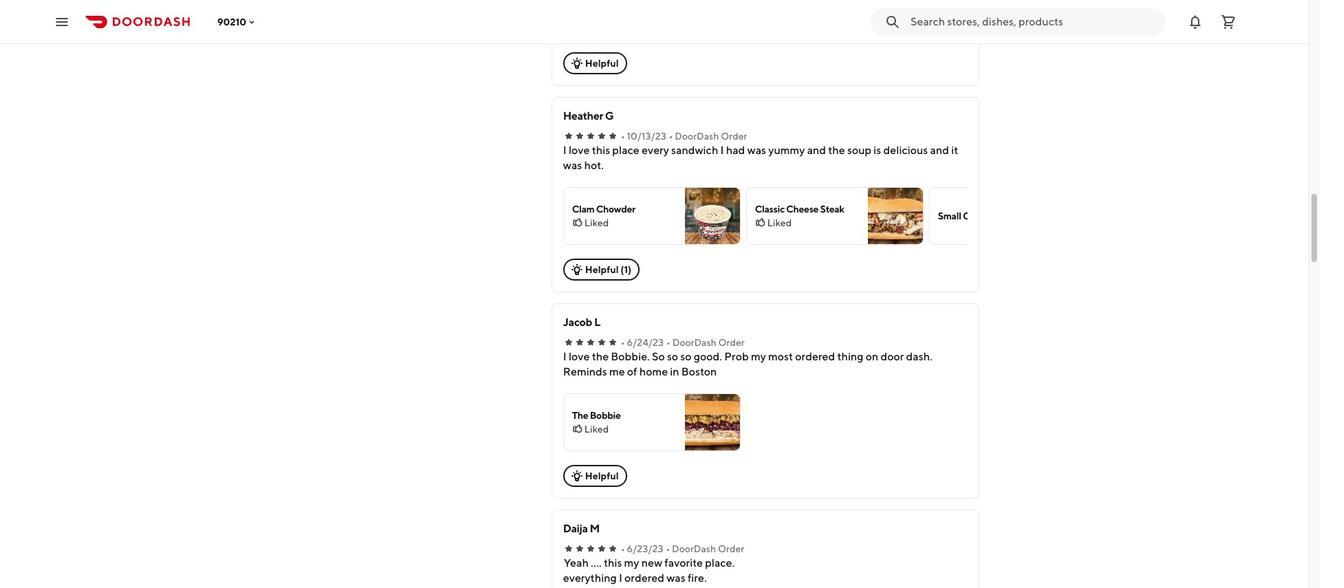 Task type: locate. For each thing, give the bounding box(es) containing it.
1 vertical spatial helpful button
[[563, 465, 627, 487]]

1 vertical spatial order
[[719, 337, 745, 348]]

doordash right 6/24/23
[[673, 337, 717, 348]]

liked
[[585, 217, 609, 228], [768, 217, 792, 228], [585, 424, 609, 435]]

bobbie
[[590, 410, 621, 421]]

homemade turkey image
[[868, 0, 923, 38]]

the bobbie
[[572, 410, 621, 421]]

g
[[605, 109, 614, 122]]

0 vertical spatial helpful button
[[563, 52, 627, 74]]

daija m
[[563, 522, 600, 535]]

1 vertical spatial doordash
[[673, 337, 717, 348]]

doordash right 10/13/23
[[675, 131, 719, 142]]

heather g
[[563, 109, 614, 122]]

classic cheese steak
[[755, 204, 845, 215]]

1 vertical spatial helpful
[[585, 264, 619, 275]]

helpful up m
[[585, 471, 619, 482]]

classic
[[755, 204, 785, 215]]

•
[[621, 131, 625, 142], [669, 131, 673, 142], [621, 337, 625, 348], [667, 337, 671, 348], [621, 544, 625, 555], [666, 544, 670, 555]]

liked for g
[[585, 217, 609, 228]]

2 vertical spatial helpful
[[585, 471, 619, 482]]

2 vertical spatial doordash
[[672, 544, 716, 555]]

order
[[721, 131, 748, 142], [719, 337, 745, 348], [718, 544, 745, 555]]

doordash for daija m
[[672, 544, 716, 555]]

0 items, open order cart image
[[1221, 13, 1237, 30]]

chowder
[[596, 204, 636, 215]]

liked down clam chowder
[[585, 217, 609, 228]]

order for l
[[719, 337, 745, 348]]

helpful left (1) in the left top of the page
[[585, 264, 619, 275]]

liked down 'classic'
[[768, 217, 792, 228]]

doordash right 6/23/23
[[672, 544, 716, 555]]

classic cheese steak image
[[868, 188, 923, 244]]

open menu image
[[54, 13, 70, 30]]

the
[[572, 410, 589, 421]]

0 vertical spatial doordash
[[675, 131, 719, 142]]

3 helpful from the top
[[585, 471, 619, 482]]

0 vertical spatial helpful
[[585, 58, 619, 69]]

doordash for jacob l
[[673, 337, 717, 348]]

0 vertical spatial order
[[721, 131, 748, 142]]

90210 button
[[217, 16, 258, 27]]

helpful button up heather g
[[563, 52, 627, 74]]

helpful for second "helpful" button from the bottom
[[585, 58, 619, 69]]

order for g
[[721, 131, 748, 142]]

helpful button
[[563, 52, 627, 74], [563, 465, 627, 487]]

• 6/23/23 • doordash order
[[621, 544, 745, 555]]

2 helpful from the top
[[585, 264, 619, 275]]

clam
[[572, 204, 595, 215]]

helpful button up m
[[563, 465, 627, 487]]

• left 6/23/23
[[621, 544, 625, 555]]

1 helpful from the top
[[585, 58, 619, 69]]

helpful up g
[[585, 58, 619, 69]]

doordash
[[675, 131, 719, 142], [673, 337, 717, 348], [672, 544, 716, 555]]

liked down the bobbie
[[585, 424, 609, 435]]

2 vertical spatial order
[[718, 544, 745, 555]]

10/13/23
[[627, 131, 667, 142]]

small chips button
[[930, 187, 1107, 245]]

helpful
[[585, 58, 619, 69], [585, 264, 619, 275], [585, 471, 619, 482]]

cheese
[[787, 204, 819, 215]]

helpful (1)
[[585, 264, 632, 275]]

90210
[[217, 16, 247, 27]]



Task type: describe. For each thing, give the bounding box(es) containing it.
m
[[590, 522, 600, 535]]

steak
[[821, 204, 845, 215]]

1 helpful button from the top
[[563, 52, 627, 74]]

doordash for heather g
[[675, 131, 719, 142]]

helpful for second "helpful" button from the top
[[585, 471, 619, 482]]

clam chowder image
[[685, 188, 740, 244]]

helpful (1) button
[[563, 259, 640, 281]]

• left 6/24/23
[[621, 337, 625, 348]]

l
[[594, 316, 601, 329]]

chips
[[963, 211, 988, 222]]

heather
[[563, 109, 603, 122]]

6/24/23
[[627, 337, 664, 348]]

• left 10/13/23
[[621, 131, 625, 142]]

daija
[[563, 522, 588, 535]]

2 helpful button from the top
[[563, 465, 627, 487]]

• 6/24/23 • doordash order
[[621, 337, 745, 348]]

small chips
[[938, 211, 988, 222]]

• 10/13/23 • doordash order
[[621, 131, 748, 142]]

• right 10/13/23
[[669, 131, 673, 142]]

jacob l
[[563, 316, 601, 329]]

notification bell image
[[1188, 13, 1204, 30]]

liked for l
[[585, 424, 609, 435]]

(1)
[[621, 264, 632, 275]]

Store search: begin typing to search for stores available on DoorDash text field
[[911, 14, 1157, 29]]

the bobbie image
[[685, 394, 740, 451]]

small
[[938, 211, 962, 222]]

clam chowder
[[572, 204, 636, 215]]

6/23/23
[[627, 544, 664, 555]]

order for m
[[718, 544, 745, 555]]

• right 6/23/23
[[666, 544, 670, 555]]

jacob
[[563, 316, 593, 329]]

• right 6/24/23
[[667, 337, 671, 348]]



Task type: vqa. For each thing, say whether or not it's contained in the screenshot.
1st "vegetarian" from the top of the page
no



